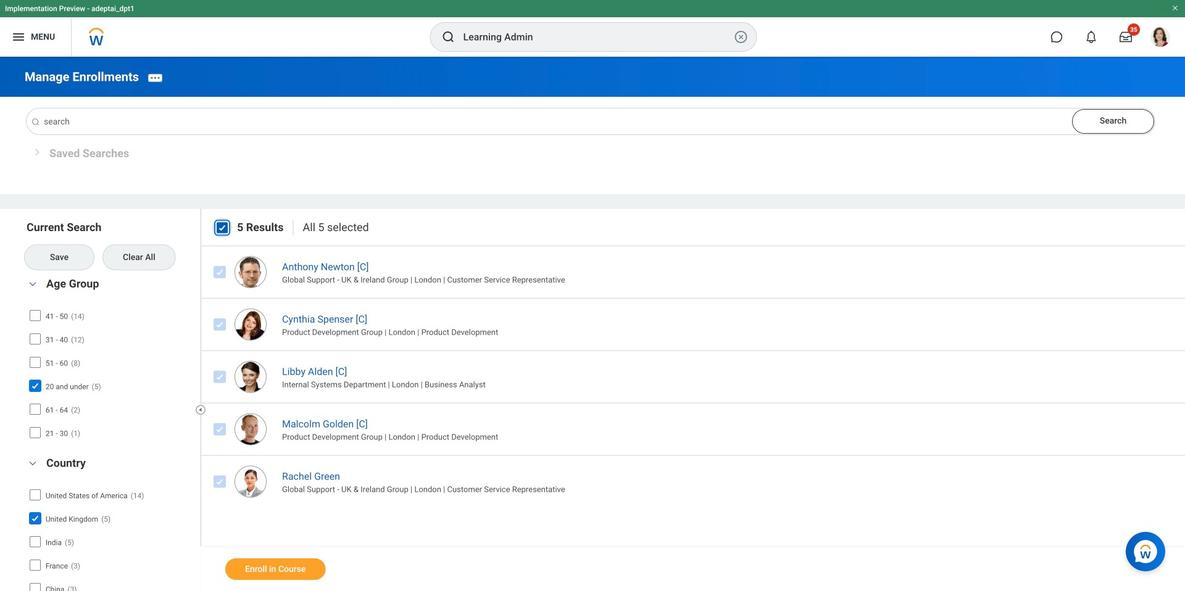 Task type: describe. For each thing, give the bounding box(es) containing it.
check small image for third 'list item' from the bottom of the page
[[212, 370, 227, 385]]

profile logan mcneil image
[[1151, 27, 1170, 49]]

search image
[[31, 117, 40, 127]]

Search Workday  search field
[[463, 23, 731, 51]]

tree for chevron down image
[[28, 485, 190, 592]]

4 list item from the top
[[201, 404, 1185, 456]]

check small image for 1st 'list item' from the bottom
[[212, 475, 227, 490]]

2 list item from the top
[[201, 299, 1185, 351]]

x circle image
[[734, 30, 748, 44]]



Task type: locate. For each thing, give the bounding box(es) containing it.
1 vertical spatial group
[[25, 456, 194, 592]]

close environment banner image
[[1172, 4, 1179, 12]]

1 check small image from the top
[[212, 370, 227, 385]]

check small image
[[215, 221, 230, 236], [212, 265, 227, 280], [212, 318, 227, 333], [28, 379, 43, 394], [212, 423, 227, 437], [28, 512, 43, 527]]

inbox large image
[[1120, 31, 1132, 43]]

main content
[[0, 57, 1185, 592]]

0 vertical spatial group
[[25, 276, 194, 446]]

1 tree from the top
[[28, 306, 190, 444]]

chevron down image
[[25, 280, 40, 289]]

5 list item from the top
[[201, 456, 1185, 508]]

None search field
[[25, 109, 1155, 135]]

search image
[[441, 30, 456, 44]]

group
[[25, 276, 194, 446], [25, 456, 194, 592]]

2 tree from the top
[[28, 485, 190, 592]]

1 vertical spatial tree
[[28, 485, 190, 592]]

filter search field
[[25, 220, 202, 592]]

2 group from the top
[[25, 456, 194, 592]]

banner
[[0, 0, 1185, 57]]

1 group from the top
[[25, 276, 194, 446]]

check small image
[[212, 370, 227, 385], [212, 475, 227, 490]]

chevron down image
[[25, 460, 40, 468]]

tree
[[28, 306, 190, 444], [28, 485, 190, 592]]

3 list item from the top
[[201, 351, 1185, 404]]

list item
[[201, 246, 1185, 299], [201, 299, 1185, 351], [201, 351, 1185, 404], [201, 404, 1185, 456], [201, 456, 1185, 508]]

1 vertical spatial check small image
[[212, 475, 227, 490]]

justify image
[[11, 30, 26, 44]]

2 check small image from the top
[[212, 475, 227, 490]]

1 list item from the top
[[201, 246, 1185, 299]]

0 vertical spatial tree
[[28, 306, 190, 444]]

0 vertical spatial check small image
[[212, 370, 227, 385]]

notifications large image
[[1085, 31, 1097, 43]]

tree for chevron down icon
[[28, 306, 190, 444]]

Manage Enrollments text field
[[27, 109, 1155, 135]]



Task type: vqa. For each thing, say whether or not it's contained in the screenshot.
x circle image
yes



